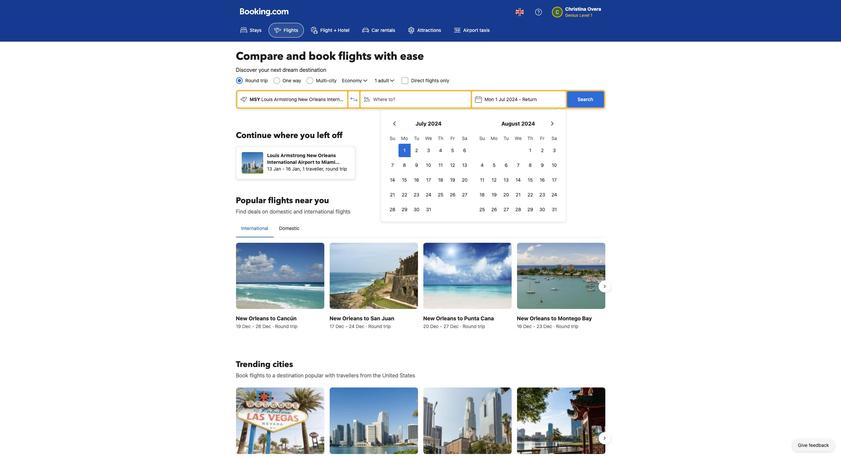 Task type: describe. For each thing, give the bounding box(es) containing it.
15 August 2024 checkbox
[[525, 173, 537, 187]]

20 July 2024 checkbox
[[459, 173, 471, 187]]

24 August 2024 checkbox
[[549, 188, 561, 202]]

stays
[[250, 27, 262, 33]]

29 August 2024 checkbox
[[525, 203, 537, 216]]

flights left only in the top of the page
[[426, 78, 439, 83]]

round trip
[[245, 78, 268, 83]]

genius
[[566, 13, 579, 18]]

taxis
[[480, 27, 490, 33]]

orleans down multi-
[[309, 96, 326, 102]]

24 for the 24 checkbox at right
[[426, 192, 432, 198]]

17 for 17 'checkbox'
[[426, 177, 431, 183]]

17 inside new orleans to san juan 17 dec - 24 dec · round trip
[[330, 324, 335, 329]]

one
[[283, 78, 292, 83]]

overa
[[588, 6, 602, 12]]

7 July 2024 checkbox
[[387, 159, 399, 172]]

2 for 2 checkbox
[[541, 148, 544, 153]]

· for new orleans to san juan
[[366, 324, 367, 329]]

19 July 2024 checkbox
[[447, 173, 459, 187]]

9 for 9 july 2024 checkbox
[[415, 162, 418, 168]]

flights link
[[269, 23, 304, 38]]

13 jan - 16 jan, 1 traveller, round trip
[[267, 166, 347, 172]]

july 2024
[[416, 121, 442, 127]]

15 for 15 july 2024 checkbox
[[402, 177, 407, 183]]

5 for 5 checkbox
[[452, 148, 454, 153]]

from
[[360, 373, 372, 379]]

los angeles, united states image
[[424, 388, 512, 454]]

24 inside new orleans to san juan 17 dec - 24 dec · round trip
[[349, 324, 355, 329]]

airport taxis
[[464, 27, 490, 33]]

to inside louis armstrong new orleans international airport to miami international airport
[[316, 159, 321, 165]]

28 for 28 checkbox
[[390, 207, 396, 212]]

city
[[329, 78, 337, 83]]

cancún
[[277, 316, 297, 322]]

28 July 2024 checkbox
[[387, 203, 399, 216]]

domestic button
[[274, 220, 305, 237]]

off
[[332, 130, 343, 141]]

15 July 2024 checkbox
[[399, 173, 411, 187]]

- inside new orleans to montego bay 16 dec - 23 dec · round trip
[[533, 324, 536, 329]]

25 for the 25 checkbox
[[438, 192, 444, 198]]

your
[[259, 67, 269, 73]]

discover
[[236, 67, 257, 73]]

punta
[[464, 316, 480, 322]]

4 for 4 option
[[481, 162, 484, 168]]

orleans for new orleans to punta cana
[[436, 316, 457, 322]]

international down city
[[327, 96, 354, 102]]

6 dec from the left
[[450, 324, 459, 329]]

su for july
[[390, 135, 396, 141]]

car rentals link
[[357, 23, 401, 38]]

7 for 7 august 2024 option
[[517, 162, 520, 168]]

23 July 2024 checkbox
[[411, 188, 423, 202]]

where
[[274, 130, 298, 141]]

armstrong inside louis armstrong new orleans international airport to miami international airport
[[281, 153, 306, 158]]

with inside trending cities book flights to a destination popular with travellers from the united states
[[325, 373, 335, 379]]

tu for august
[[504, 135, 509, 141]]

26 for 26 option
[[492, 207, 497, 212]]

mo for august
[[491, 135, 498, 141]]

ease
[[400, 49, 424, 64]]

round for new orleans to san juan
[[369, 324, 382, 329]]

10 for 10 checkbox
[[552, 162, 557, 168]]

trip inside new orleans to punta cana 20 dec - 27 dec · round trip
[[478, 324, 485, 329]]

las vegas, united states image
[[236, 388, 324, 454]]

flights right international
[[336, 209, 351, 215]]

new orleans to cancún 19 dec - 26 dec · round trip
[[236, 316, 298, 329]]

1 July 2024 checkbox
[[399, 144, 411, 157]]

fr for july 2024
[[451, 135, 455, 141]]

round for new orleans to punta cana
[[463, 324, 477, 329]]

jul
[[499, 96, 505, 102]]

airport taxis link
[[448, 23, 496, 38]]

12 for 12 checkbox
[[492, 177, 497, 183]]

search button
[[567, 91, 604, 108]]

11 August 2024 checkbox
[[476, 173, 488, 187]]

1 left 2 checkbox
[[530, 148, 532, 153]]

1 adult button
[[374, 77, 397, 85]]

continue
[[236, 130, 272, 141]]

tab list containing international
[[236, 220, 606, 238]]

new for new orleans to san juan
[[330, 316, 341, 322]]

29 July 2024 checkbox
[[399, 203, 411, 216]]

1 inside popup button
[[375, 78, 377, 83]]

- inside new orleans to san juan 17 dec - 24 dec · round trip
[[346, 324, 348, 329]]

9 August 2024 checkbox
[[537, 159, 549, 172]]

where to? button
[[361, 91, 471, 108]]

6 July 2024 checkbox
[[459, 144, 471, 157]]

16 July 2024 checkbox
[[411, 173, 423, 187]]

5 for the 5 "option"
[[493, 162, 496, 168]]

travellers
[[337, 373, 359, 379]]

new orleans to montego bay 16 dec - 23 dec · round trip
[[517, 316, 592, 329]]

trending cities book flights to a destination popular with travellers from the united states
[[236, 359, 415, 379]]

on
[[262, 209, 268, 215]]

flights up domestic
[[268, 195, 293, 206]]

one way
[[283, 78, 301, 83]]

trip inside the new orleans to cancún 19 dec - 26 dec · round trip
[[290, 324, 298, 329]]

miami
[[322, 159, 336, 165]]

16 inside new orleans to montego bay 16 dec - 23 dec · round trip
[[517, 324, 522, 329]]

new orleans to punta cana image
[[424, 243, 512, 309]]

21 July 2024 checkbox
[[387, 188, 399, 202]]

+
[[334, 27, 337, 33]]

tu for july
[[414, 135, 419, 141]]

international left the traveller,
[[267, 166, 297, 172]]

round
[[326, 166, 339, 172]]

13 for 13 option
[[504, 177, 509, 183]]

domestic
[[279, 225, 300, 231]]

economy
[[342, 78, 362, 83]]

3 August 2024 checkbox
[[549, 144, 561, 157]]

0 vertical spatial you
[[300, 130, 315, 141]]

· for new orleans to punta cana
[[460, 324, 462, 329]]

grid for august
[[476, 132, 561, 216]]

19 August 2024 checkbox
[[488, 188, 501, 202]]

new orleans to san juan image
[[330, 243, 418, 309]]

trip down your
[[261, 78, 268, 83]]

hotel
[[338, 27, 350, 33]]

25 July 2024 checkbox
[[435, 188, 447, 202]]

car rentals
[[372, 27, 395, 33]]

14 July 2024 checkbox
[[387, 173, 399, 187]]

fr for august 2024
[[540, 135, 545, 141]]

9 July 2024 checkbox
[[411, 159, 423, 172]]

5 August 2024 checkbox
[[488, 159, 501, 172]]

19 inside the new orleans to cancún 19 dec - 26 dec · round trip
[[236, 324, 241, 329]]

multi-city
[[316, 78, 337, 83]]

to?
[[389, 96, 396, 102]]

and inside compare and book flights with ease discover your next dream destination
[[286, 49, 306, 64]]

27 inside new orleans to punta cana 20 dec - 27 dec · round trip
[[444, 324, 449, 329]]

10 July 2024 checkbox
[[423, 159, 435, 172]]

sa for july 2024
[[462, 135, 468, 141]]

domestic
[[270, 209, 292, 215]]

1 right jan,
[[303, 166, 305, 172]]

msy
[[250, 96, 260, 102]]

to for new orleans to san juan
[[364, 316, 369, 322]]

su for august
[[480, 135, 485, 141]]

16 August 2024 checkbox
[[537, 173, 549, 187]]

new for new orleans to punta cana
[[424, 316, 435, 322]]

to for new orleans to montego bay
[[552, 316, 557, 322]]

trip right "round"
[[340, 166, 347, 172]]

mon 1 jul 2024 - return button
[[472, 91, 566, 108]]

18 July 2024 checkbox
[[435, 173, 447, 187]]

juan
[[382, 316, 395, 322]]

a
[[273, 373, 275, 379]]

mo for july
[[401, 135, 408, 141]]

22 July 2024 checkbox
[[399, 188, 411, 202]]

popular
[[305, 373, 324, 379]]

flight + hotel
[[321, 27, 350, 33]]

round down discover
[[245, 78, 259, 83]]

1 inside christina overa genius level 1
[[591, 13, 593, 18]]

orleans for new orleans to cancún
[[249, 316, 269, 322]]

continue where you left off
[[236, 130, 343, 141]]

states
[[400, 373, 415, 379]]

trending
[[236, 359, 271, 370]]

new inside louis armstrong new orleans international airport to miami international airport
[[307, 153, 317, 158]]

we for august
[[515, 135, 522, 141]]

new orleans to montego bay image
[[517, 243, 606, 309]]

· for new orleans to montego bay
[[554, 324, 555, 329]]

1 inside cell
[[404, 148, 406, 153]]

compare and book flights with ease discover your next dream destination
[[236, 49, 424, 73]]

4 July 2024 checkbox
[[435, 144, 447, 157]]

attractions
[[418, 27, 441, 33]]

international button
[[236, 220, 274, 237]]

27 for 27 checkbox
[[504, 207, 509, 212]]

next
[[271, 67, 281, 73]]

26 inside the new orleans to cancún 19 dec - 26 dec · round trip
[[256, 324, 261, 329]]

30 for 30 july 2024 option
[[414, 207, 420, 212]]

7 August 2024 checkbox
[[513, 159, 525, 172]]

2024 for august 2024
[[522, 121, 535, 127]]

18 for 18 july 2024 option
[[438, 177, 443, 183]]

7 for "7" checkbox
[[391, 162, 394, 168]]

2 8 from the left
[[529, 162, 532, 168]]

round inside the new orleans to cancún 19 dec - 26 dec · round trip
[[275, 324, 289, 329]]

30 July 2024 checkbox
[[411, 203, 423, 216]]

mon 1 jul 2024 - return
[[485, 96, 537, 102]]

louis armstrong new orleans international airport to miami international airport
[[267, 153, 336, 172]]

christina overa genius level 1
[[566, 6, 602, 18]]

14 for 14 option
[[516, 177, 521, 183]]

trip inside new orleans to san juan 17 dec - 24 dec · round trip
[[384, 324, 391, 329]]

dream
[[283, 67, 298, 73]]

8 dec from the left
[[544, 324, 552, 329]]

flight + hotel link
[[305, 23, 355, 38]]

we for july
[[425, 135, 432, 141]]

to for new orleans to punta cana
[[458, 316, 463, 322]]

orleans inside louis armstrong new orleans international airport to miami international airport
[[318, 153, 336, 158]]

5 dec from the left
[[430, 324, 439, 329]]

give feedback
[[799, 443, 830, 448]]

25 August 2024 checkbox
[[476, 203, 488, 216]]

international
[[304, 209, 334, 215]]

11 for 11 option
[[439, 162, 443, 168]]

compare
[[236, 49, 284, 64]]

destination inside compare and book flights with ease discover your next dream destination
[[300, 67, 327, 73]]

27 July 2024 checkbox
[[459, 188, 471, 202]]

destination inside trending cities book flights to a destination popular with travellers from the united states
[[277, 373, 304, 379]]

2 August 2024 checkbox
[[537, 144, 549, 157]]

12 July 2024 checkbox
[[447, 159, 459, 172]]

2 for 2 july 2024 option
[[415, 148, 418, 153]]

book
[[236, 373, 248, 379]]

only
[[440, 78, 450, 83]]

11 July 2024 checkbox
[[435, 159, 447, 172]]

international inside 'button'
[[241, 225, 268, 231]]

adult
[[378, 78, 389, 83]]

16 inside checkbox
[[540, 177, 545, 183]]

3 for 3 august 2024 option
[[553, 148, 556, 153]]

bay
[[583, 316, 592, 322]]



Task type: vqa. For each thing, say whether or not it's contained in the screenshot.


Task type: locate. For each thing, give the bounding box(es) containing it.
0 horizontal spatial 25
[[438, 192, 444, 198]]

destination down "cities"
[[277, 373, 304, 379]]

th up 4 checkbox
[[438, 135, 444, 141]]

2 21 from the left
[[516, 192, 521, 198]]

31 right 30 august 2024 checkbox
[[552, 207, 557, 212]]

1 horizontal spatial 13
[[463, 162, 468, 168]]

0 vertical spatial destination
[[300, 67, 327, 73]]

2 2 from the left
[[541, 148, 544, 153]]

1 horizontal spatial 12
[[492, 177, 497, 183]]

0 vertical spatial 18
[[438, 177, 443, 183]]

0 vertical spatial 27
[[462, 192, 468, 198]]

armstrong
[[274, 96, 297, 102], [281, 153, 306, 158]]

15 right 14 option
[[528, 177, 533, 183]]

0 horizontal spatial 12
[[451, 162, 455, 168]]

destination
[[300, 67, 327, 73], [277, 373, 304, 379]]

1 vertical spatial 18
[[480, 192, 485, 198]]

2 9 from the left
[[541, 162, 544, 168]]

0 vertical spatial armstrong
[[274, 96, 297, 102]]

15 inside the '15' option
[[528, 177, 533, 183]]

12 for 12 "checkbox" in the right top of the page
[[451, 162, 455, 168]]

1 horizontal spatial 20
[[462, 177, 468, 183]]

united
[[382, 373, 399, 379]]

2024 right jul
[[507, 96, 518, 102]]

orleans inside new orleans to punta cana 20 dec - 27 dec · round trip
[[436, 316, 457, 322]]

orleans
[[309, 96, 326, 102], [318, 153, 336, 158], [249, 316, 269, 322], [343, 316, 363, 322], [436, 316, 457, 322], [530, 316, 550, 322]]

1 29 from the left
[[402, 207, 408, 212]]

stays link
[[235, 23, 267, 38]]

2 28 from the left
[[516, 207, 521, 212]]

13 August 2024 checkbox
[[501, 173, 513, 187]]

25 right the 24 checkbox at right
[[438, 192, 444, 198]]

th up 1 august 2024 option
[[528, 135, 533, 141]]

cities
[[273, 359, 293, 370]]

trip down cana
[[478, 324, 485, 329]]

0 horizontal spatial 13
[[267, 166, 272, 172]]

19 inside option
[[450, 177, 456, 183]]

15 right 14 'option'
[[402, 177, 407, 183]]

0 horizontal spatial 10
[[426, 162, 431, 168]]

0 vertical spatial 26
[[450, 192, 456, 198]]

22 right 21 option
[[528, 192, 533, 198]]

11 left 12 "checkbox" in the right top of the page
[[439, 162, 443, 168]]

msy louis armstrong new orleans international airport
[[250, 96, 371, 102]]

21 for 21 option
[[516, 192, 521, 198]]

1 horizontal spatial tu
[[504, 135, 509, 141]]

flights inside compare and book flights with ease discover your next dream destination
[[339, 49, 372, 64]]

2 horizontal spatial 2024
[[522, 121, 535, 127]]

21 left '22 july 2024' checkbox
[[390, 192, 395, 198]]

we down august 2024
[[515, 135, 522, 141]]

1 fr from the left
[[451, 135, 455, 141]]

4 inside 4 option
[[481, 162, 484, 168]]

2 vertical spatial 27
[[444, 324, 449, 329]]

12 inside checkbox
[[492, 177, 497, 183]]

1 vertical spatial 11
[[480, 177, 485, 183]]

trip inside new orleans to montego bay 16 dec - 23 dec · round trip
[[572, 324, 579, 329]]

flights
[[284, 27, 298, 33]]

to inside new orleans to montego bay 16 dec - 23 dec · round trip
[[552, 316, 557, 322]]

2 7 from the left
[[517, 162, 520, 168]]

return
[[523, 96, 537, 102]]

where
[[373, 96, 388, 102]]

1 horizontal spatial 26
[[450, 192, 456, 198]]

12 August 2024 checkbox
[[488, 173, 501, 187]]

tu
[[414, 135, 419, 141], [504, 135, 509, 141]]

20 inside new orleans to punta cana 20 dec - 27 dec · round trip
[[424, 324, 429, 329]]

1 horizontal spatial we
[[515, 135, 522, 141]]

armstrong down one at top
[[274, 96, 297, 102]]

5
[[452, 148, 454, 153], [493, 162, 496, 168]]

0 vertical spatial region
[[231, 240, 611, 333]]

1 cell
[[399, 142, 411, 157]]

orleans left cancún
[[249, 316, 269, 322]]

sa up '6 july 2024' option
[[462, 135, 468, 141]]

1 10 from the left
[[426, 162, 431, 168]]

level
[[580, 13, 590, 18]]

1 horizontal spatial 25
[[480, 207, 485, 212]]

18 August 2024 checkbox
[[476, 188, 488, 202]]

18 for "18" option
[[480, 192, 485, 198]]

1 3 from the left
[[427, 148, 430, 153]]

10 August 2024 checkbox
[[549, 159, 561, 172]]

trip down cancún
[[290, 324, 298, 329]]

28 left 29 july 2024 checkbox at the top of the page
[[390, 207, 396, 212]]

4 left the 5 "option"
[[481, 162, 484, 168]]

20 for 20 july 2024 'checkbox'
[[462, 177, 468, 183]]

19 for 19 checkbox
[[492, 192, 497, 198]]

4 for 4 checkbox
[[439, 148, 442, 153]]

louis inside louis armstrong new orleans international airport to miami international airport
[[267, 153, 280, 158]]

21 for 21 july 2024 option
[[390, 192, 395, 198]]

july
[[416, 121, 427, 127]]

you up international
[[315, 195, 329, 206]]

tu up 2 july 2024 option
[[414, 135, 419, 141]]

trip down montego
[[572, 324, 579, 329]]

louis right msy
[[261, 96, 273, 102]]

0 horizontal spatial 8
[[403, 162, 406, 168]]

way
[[293, 78, 301, 83]]

21
[[390, 192, 395, 198], [516, 192, 521, 198]]

1 vertical spatial 26
[[492, 207, 497, 212]]

3
[[427, 148, 430, 153], [553, 148, 556, 153]]

21 inside option
[[516, 192, 521, 198]]

round
[[245, 78, 259, 83], [275, 324, 289, 329], [369, 324, 382, 329], [463, 324, 477, 329], [556, 324, 570, 329]]

31 for '31' option
[[552, 207, 557, 212]]

1 horizontal spatial th
[[528, 135, 533, 141]]

8
[[403, 162, 406, 168], [529, 162, 532, 168]]

1 horizontal spatial 19
[[450, 177, 456, 183]]

11 for 11 checkbox
[[480, 177, 485, 183]]

26 inside option
[[492, 207, 497, 212]]

3 inside option
[[553, 148, 556, 153]]

18 inside option
[[480, 192, 485, 198]]

22 right 21 july 2024 option
[[402, 192, 408, 198]]

orleans inside new orleans to montego bay 16 dec - 23 dec · round trip
[[530, 316, 550, 322]]

2 29 from the left
[[528, 207, 534, 212]]

4 dec from the left
[[356, 324, 365, 329]]

- inside dropdown button
[[519, 96, 521, 102]]

1 horizontal spatial sa
[[552, 135, 557, 141]]

28 left 29 august 2024 "option"
[[516, 207, 521, 212]]

mo up the 5 "option"
[[491, 135, 498, 141]]

0 horizontal spatial grid
[[387, 132, 471, 216]]

7 dec from the left
[[524, 324, 532, 329]]

direct
[[411, 78, 424, 83]]

27
[[462, 192, 468, 198], [504, 207, 509, 212], [444, 324, 449, 329]]

3 right 2 checkbox
[[553, 148, 556, 153]]

su up "7" checkbox
[[390, 135, 396, 141]]

26 July 2024 checkbox
[[447, 188, 459, 202]]

22 for '22 july 2024' checkbox
[[402, 192, 408, 198]]

2 14 from the left
[[516, 177, 521, 183]]

round down san
[[369, 324, 382, 329]]

grid
[[387, 132, 471, 216], [476, 132, 561, 216]]

su up 4 option
[[480, 135, 485, 141]]

12 right 11 option
[[451, 162, 455, 168]]

0 horizontal spatial 22
[[402, 192, 408, 198]]

fr up 5 checkbox
[[451, 135, 455, 141]]

3 dec from the left
[[336, 324, 344, 329]]

13 for 13 checkbox
[[463, 162, 468, 168]]

new inside new orleans to montego bay 16 dec - 23 dec · round trip
[[517, 316, 529, 322]]

2 horizontal spatial 20
[[504, 192, 509, 198]]

you left left
[[300, 130, 315, 141]]

to left cancún
[[270, 316, 276, 322]]

0 horizontal spatial we
[[425, 135, 432, 141]]

25 left 26 option
[[480, 207, 485, 212]]

booking.com logo image
[[240, 8, 288, 16], [240, 8, 288, 16]]

0 horizontal spatial 21
[[390, 192, 395, 198]]

- inside the new orleans to cancún 19 dec - 26 dec · round trip
[[252, 324, 254, 329]]

15
[[402, 177, 407, 183], [528, 177, 533, 183]]

find
[[236, 209, 246, 215]]

7 right 6 august 2024 option
[[517, 162, 520, 168]]

we up the 3 checkbox on the right top
[[425, 135, 432, 141]]

0 horizontal spatial 4
[[439, 148, 442, 153]]

3 right 2 july 2024 option
[[427, 148, 430, 153]]

6 for '6 july 2024' option
[[464, 148, 466, 153]]

1 horizontal spatial 4
[[481, 162, 484, 168]]

0 horizontal spatial 20
[[424, 324, 429, 329]]

3 inside checkbox
[[427, 148, 430, 153]]

mo up 1 cell
[[401, 135, 408, 141]]

0 horizontal spatial 31
[[426, 207, 431, 212]]

1 horizontal spatial 2
[[541, 148, 544, 153]]

2024 right august
[[522, 121, 535, 127]]

1 vertical spatial 6
[[505, 162, 508, 168]]

12
[[451, 162, 455, 168], [492, 177, 497, 183]]

10 right 9 august 2024 checkbox
[[552, 162, 557, 168]]

flight
[[321, 27, 333, 33]]

to inside trending cities book flights to a destination popular with travellers from the united states
[[266, 373, 271, 379]]

28 inside option
[[516, 207, 521, 212]]

31 July 2024 checkbox
[[423, 203, 435, 216]]

and up dream
[[286, 49, 306, 64]]

5 inside checkbox
[[452, 148, 454, 153]]

1 horizontal spatial su
[[480, 135, 485, 141]]

round inside new orleans to montego bay 16 dec - 23 dec · round trip
[[556, 324, 570, 329]]

26 August 2024 checkbox
[[488, 203, 501, 216]]

18
[[438, 177, 443, 183], [480, 192, 485, 198]]

10 inside 10 july 2024 option
[[426, 162, 431, 168]]

1 vertical spatial armstrong
[[281, 153, 306, 158]]

1 vertical spatial 27
[[504, 207, 509, 212]]

2 horizontal spatial 13
[[504, 177, 509, 183]]

airport
[[464, 27, 479, 33], [356, 96, 371, 102], [298, 159, 315, 165], [298, 166, 315, 172]]

16
[[286, 166, 291, 172], [414, 177, 419, 183], [540, 177, 545, 183], [517, 324, 522, 329]]

28 inside checkbox
[[390, 207, 396, 212]]

25 inside checkbox
[[438, 192, 444, 198]]

1 21 from the left
[[390, 192, 395, 198]]

sa for august 2024
[[552, 135, 557, 141]]

15 inside 15 july 2024 checkbox
[[402, 177, 407, 183]]

2024 inside dropdown button
[[507, 96, 518, 102]]

mon
[[485, 96, 494, 102]]

christina
[[566, 6, 587, 12]]

29 for 29 july 2024 checkbox at the top of the page
[[402, 207, 408, 212]]

1 inside dropdown button
[[496, 96, 498, 102]]

4 · from the left
[[554, 324, 555, 329]]

31 for 31 checkbox
[[426, 207, 431, 212]]

to left san
[[364, 316, 369, 322]]

where to?
[[373, 96, 396, 102]]

-
[[519, 96, 521, 102], [283, 166, 285, 172], [252, 324, 254, 329], [346, 324, 348, 329], [440, 324, 443, 329], [533, 324, 536, 329]]

29 inside "option"
[[528, 207, 534, 212]]

search
[[578, 96, 594, 102]]

2 dec from the left
[[263, 324, 271, 329]]

27 for 27 july 2024 'option' in the top right of the page
[[462, 192, 468, 198]]

orleans left san
[[343, 316, 363, 322]]

17 July 2024 checkbox
[[423, 173, 435, 187]]

2 th from the left
[[528, 135, 533, 141]]

17 inside checkbox
[[552, 177, 557, 183]]

armstrong up jan,
[[281, 153, 306, 158]]

su
[[390, 135, 396, 141], [480, 135, 485, 141]]

17 inside 'checkbox'
[[426, 177, 431, 183]]

to
[[316, 159, 321, 165], [270, 316, 276, 322], [364, 316, 369, 322], [458, 316, 463, 322], [552, 316, 557, 322], [266, 373, 271, 379]]

1 9 from the left
[[415, 162, 418, 168]]

22 August 2024 checkbox
[[525, 188, 537, 202]]

22
[[402, 192, 408, 198], [528, 192, 533, 198]]

0 horizontal spatial with
[[325, 373, 335, 379]]

13 inside checkbox
[[463, 162, 468, 168]]

traveller,
[[306, 166, 325, 172]]

1 down overa
[[591, 13, 593, 18]]

8 right 7 august 2024 option
[[529, 162, 532, 168]]

12 inside "checkbox"
[[451, 162, 455, 168]]

1 vertical spatial 5
[[493, 162, 496, 168]]

1 su from the left
[[390, 135, 396, 141]]

2 horizontal spatial 19
[[492, 192, 497, 198]]

1 horizontal spatial 6
[[505, 162, 508, 168]]

new orleans to san juan 17 dec - 24 dec · round trip
[[330, 316, 395, 329]]

and
[[286, 49, 306, 64], [294, 209, 303, 215]]

round down cancún
[[275, 324, 289, 329]]

27 August 2024 checkbox
[[501, 203, 513, 216]]

2 right 1 august 2024 option
[[541, 148, 544, 153]]

fr up 2 checkbox
[[540, 135, 545, 141]]

book
[[309, 49, 336, 64]]

and down near
[[294, 209, 303, 215]]

31 inside checkbox
[[426, 207, 431, 212]]

1 grid from the left
[[387, 132, 471, 216]]

2 we from the left
[[515, 135, 522, 141]]

august
[[502, 121, 520, 127]]

1 vertical spatial and
[[294, 209, 303, 215]]

0 horizontal spatial fr
[[451, 135, 455, 141]]

jan
[[274, 166, 281, 172]]

to inside new orleans to san juan 17 dec - 24 dec · round trip
[[364, 316, 369, 322]]

31 August 2024 checkbox
[[549, 203, 561, 216]]

1 horizontal spatial fr
[[540, 135, 545, 141]]

31
[[426, 207, 431, 212], [552, 207, 557, 212]]

· inside new orleans to san juan 17 dec - 24 dec · round trip
[[366, 324, 367, 329]]

0 vertical spatial 25
[[438, 192, 444, 198]]

to left a
[[266, 373, 271, 379]]

1 dec from the left
[[242, 324, 251, 329]]

10 for 10 july 2024 option
[[426, 162, 431, 168]]

24
[[426, 192, 432, 198], [552, 192, 558, 198], [349, 324, 355, 329]]

multi-
[[316, 78, 329, 83]]

1 horizontal spatial 2024
[[507, 96, 518, 102]]

19 inside checkbox
[[492, 192, 497, 198]]

1 30 from the left
[[414, 207, 420, 212]]

2 horizontal spatial 17
[[552, 177, 557, 183]]

8 right "7" checkbox
[[403, 162, 406, 168]]

11 left 12 checkbox
[[480, 177, 485, 183]]

9 for 9 august 2024 checkbox
[[541, 162, 544, 168]]

· inside new orleans to punta cana 20 dec - 27 dec · round trip
[[460, 324, 462, 329]]

1 vertical spatial destination
[[277, 373, 304, 379]]

august 2024
[[502, 121, 535, 127]]

20 inside 20 july 2024 'checkbox'
[[462, 177, 468, 183]]

0 horizontal spatial su
[[390, 135, 396, 141]]

24 for "24" option
[[552, 192, 558, 198]]

2 vertical spatial 20
[[424, 324, 429, 329]]

to for new orleans to cancún
[[270, 316, 276, 322]]

28 for 28 option
[[516, 207, 521, 212]]

2 region from the top
[[231, 385, 611, 458]]

0 horizontal spatial 26
[[256, 324, 261, 329]]

21 left the 22 august 2024 option on the right top
[[516, 192, 521, 198]]

to left montego
[[552, 316, 557, 322]]

22 inside checkbox
[[402, 192, 408, 198]]

cana
[[481, 316, 494, 322]]

13 right 12 checkbox
[[504, 177, 509, 183]]

1 vertical spatial 20
[[504, 192, 509, 198]]

to inside new orleans to punta cana 20 dec - 27 dec · round trip
[[458, 316, 463, 322]]

1 vertical spatial 12
[[492, 177, 497, 183]]

11
[[439, 162, 443, 168], [480, 177, 485, 183]]

5 right 4 checkbox
[[452, 148, 454, 153]]

17 August 2024 checkbox
[[549, 173, 561, 187]]

20 inside 20 august 2024 option
[[504, 192, 509, 198]]

0 horizontal spatial th
[[438, 135, 444, 141]]

1 horizontal spatial 5
[[493, 162, 496, 168]]

orleans up the miami
[[318, 153, 336, 158]]

19 for 19 july 2024 option
[[450, 177, 456, 183]]

0 horizontal spatial 2
[[415, 148, 418, 153]]

1 mo from the left
[[401, 135, 408, 141]]

24 inside checkbox
[[426, 192, 432, 198]]

25 for 25 option
[[480, 207, 485, 212]]

20 for 20 august 2024 option
[[504, 192, 509, 198]]

23 for 23 august 2024 option
[[540, 192, 546, 198]]

jan,
[[292, 166, 301, 172]]

rentals
[[381, 27, 395, 33]]

montego
[[558, 316, 581, 322]]

5 right 4 option
[[493, 162, 496, 168]]

new inside new orleans to punta cana 20 dec - 27 dec · round trip
[[424, 316, 435, 322]]

24 July 2024 checkbox
[[423, 188, 435, 202]]

1 we from the left
[[425, 135, 432, 141]]

29 right 28 checkbox
[[402, 207, 408, 212]]

15 for the '15' option
[[528, 177, 533, 183]]

1 vertical spatial 19
[[492, 192, 497, 198]]

16 inside option
[[414, 177, 419, 183]]

1 vertical spatial louis
[[267, 153, 280, 158]]

round inside new orleans to punta cana 20 dec - 27 dec · round trip
[[463, 324, 477, 329]]

1 August 2024 checkbox
[[525, 144, 537, 157]]

to up the traveller,
[[316, 159, 321, 165]]

popular
[[236, 195, 266, 206]]

· inside new orleans to montego bay 16 dec - 23 dec · round trip
[[554, 324, 555, 329]]

0 horizontal spatial 29
[[402, 207, 408, 212]]

7 inside option
[[517, 162, 520, 168]]

7 left 8 option
[[391, 162, 394, 168]]

14 August 2024 checkbox
[[513, 173, 525, 187]]

2 inside checkbox
[[541, 148, 544, 153]]

tu down august
[[504, 135, 509, 141]]

give feedback button
[[793, 439, 835, 452]]

region
[[231, 240, 611, 333], [231, 385, 611, 458]]

1 7 from the left
[[391, 162, 394, 168]]

international up "jan"
[[267, 159, 297, 165]]

new orleans to punta cana 20 dec - 27 dec · round trip
[[424, 316, 494, 329]]

2 horizontal spatial 24
[[552, 192, 558, 198]]

region containing new orleans to cancún
[[231, 240, 611, 333]]

attractions link
[[403, 23, 447, 38]]

0 horizontal spatial sa
[[462, 135, 468, 141]]

29
[[402, 207, 408, 212], [528, 207, 534, 212]]

30 right 29 august 2024 "option"
[[540, 207, 546, 212]]

23 August 2024 checkbox
[[537, 188, 549, 202]]

1 region from the top
[[231, 240, 611, 333]]

0 horizontal spatial 28
[[390, 207, 396, 212]]

6 August 2024 checkbox
[[501, 159, 513, 172]]

1 horizontal spatial grid
[[476, 132, 561, 216]]

1 horizontal spatial 10
[[552, 162, 557, 168]]

30 August 2024 checkbox
[[537, 203, 549, 216]]

2 10 from the left
[[552, 162, 557, 168]]

sa up 3 august 2024 option
[[552, 135, 557, 141]]

20 August 2024 checkbox
[[501, 188, 513, 202]]

0 vertical spatial 11
[[439, 162, 443, 168]]

6
[[464, 148, 466, 153], [505, 162, 508, 168]]

28 August 2024 checkbox
[[513, 203, 525, 216]]

th for august 2024
[[528, 135, 533, 141]]

round for new orleans to montego bay
[[556, 324, 570, 329]]

27 inside 27 july 2024 'option'
[[462, 192, 468, 198]]

2 · from the left
[[366, 324, 367, 329]]

7 inside checkbox
[[391, 162, 394, 168]]

orleans for new orleans to san juan
[[343, 316, 363, 322]]

0 vertical spatial louis
[[261, 96, 273, 102]]

1 22 from the left
[[402, 192, 408, 198]]

with up adult
[[374, 49, 398, 64]]

with right 'popular'
[[325, 373, 335, 379]]

the
[[373, 373, 381, 379]]

1 28 from the left
[[390, 207, 396, 212]]

1 horizontal spatial 8
[[529, 162, 532, 168]]

2 su from the left
[[480, 135, 485, 141]]

3 July 2024 checkbox
[[423, 144, 435, 157]]

1 horizontal spatial 7
[[517, 162, 520, 168]]

grid for july
[[387, 132, 471, 216]]

1 horizontal spatial 17
[[426, 177, 431, 183]]

13 left "jan"
[[267, 166, 272, 172]]

and inside popular flights near you find deals on domestic and international flights
[[294, 209, 303, 215]]

30 inside option
[[414, 207, 420, 212]]

4 August 2024 checkbox
[[476, 159, 488, 172]]

1 vertical spatial 25
[[480, 207, 485, 212]]

18 left 19 checkbox
[[480, 192, 485, 198]]

0 horizontal spatial 30
[[414, 207, 420, 212]]

0 vertical spatial with
[[374, 49, 398, 64]]

2 30 from the left
[[540, 207, 546, 212]]

17 for 17 checkbox
[[552, 177, 557, 183]]

1 horizontal spatial 22
[[528, 192, 533, 198]]

6 right the 5 "option"
[[505, 162, 508, 168]]

1 adult
[[375, 78, 389, 83]]

to left the punta on the bottom of page
[[458, 316, 463, 322]]

th for july 2024
[[438, 135, 444, 141]]

2024 for july 2024
[[428, 121, 442, 127]]

5 July 2024 checkbox
[[447, 144, 459, 157]]

1 8 from the left
[[403, 162, 406, 168]]

14 inside 14 option
[[516, 177, 521, 183]]

round down the punta on the bottom of page
[[463, 324, 477, 329]]

0 vertical spatial 4
[[439, 148, 442, 153]]

2 22 from the left
[[528, 192, 533, 198]]

31 right 30 july 2024 option
[[426, 207, 431, 212]]

1 horizontal spatial mo
[[491, 135, 498, 141]]

1 vertical spatial region
[[231, 385, 611, 458]]

11 inside option
[[439, 162, 443, 168]]

0 horizontal spatial 3
[[427, 148, 430, 153]]

30 for 30 august 2024 checkbox
[[540, 207, 546, 212]]

miami, united states image
[[330, 388, 418, 454]]

18 inside option
[[438, 177, 443, 183]]

feedback
[[809, 443, 830, 448]]

4
[[439, 148, 442, 153], [481, 162, 484, 168]]

sa
[[462, 135, 468, 141], [552, 135, 557, 141]]

1 th from the left
[[438, 135, 444, 141]]

·
[[273, 324, 274, 329], [366, 324, 367, 329], [460, 324, 462, 329], [554, 324, 555, 329]]

new for new orleans to cancún
[[236, 316, 248, 322]]

1 horizontal spatial 11
[[480, 177, 485, 183]]

you inside popular flights near you find deals on domestic and international flights
[[315, 195, 329, 206]]

2 15 from the left
[[528, 177, 533, 183]]

1 left adult
[[375, 78, 377, 83]]

22 inside option
[[528, 192, 533, 198]]

29 left 30 august 2024 checkbox
[[528, 207, 534, 212]]

26
[[450, 192, 456, 198], [492, 207, 497, 212], [256, 324, 261, 329]]

23 inside new orleans to montego bay 16 dec - 23 dec · round trip
[[537, 324, 543, 329]]

21 inside option
[[390, 192, 395, 198]]

23 for 23 option
[[414, 192, 420, 198]]

10 inside 10 checkbox
[[552, 162, 557, 168]]

1 horizontal spatial 31
[[552, 207, 557, 212]]

new orleans to cancún image
[[236, 243, 324, 309]]

2 31 from the left
[[552, 207, 557, 212]]

23
[[414, 192, 420, 198], [540, 192, 546, 198], [537, 324, 543, 329]]

tab list
[[236, 220, 606, 238]]

popular flights near you find deals on domestic and international flights
[[236, 195, 351, 215]]

30 right 29 july 2024 checkbox at the top of the page
[[414, 207, 420, 212]]

new inside the new orleans to cancún 19 dec - 26 dec · round trip
[[236, 316, 248, 322]]

29 inside checkbox
[[402, 207, 408, 212]]

0 horizontal spatial 2024
[[428, 121, 442, 127]]

31 inside option
[[552, 207, 557, 212]]

2 inside option
[[415, 148, 418, 153]]

international down the "deals"
[[241, 225, 268, 231]]

30 inside checkbox
[[540, 207, 546, 212]]

mo
[[401, 135, 408, 141], [491, 135, 498, 141]]

22 for the 22 august 2024 option on the right top
[[528, 192, 533, 198]]

8 August 2024 checkbox
[[525, 159, 537, 172]]

14 inside 14 'option'
[[390, 177, 395, 183]]

21 August 2024 checkbox
[[513, 188, 525, 202]]

1 left 2 july 2024 option
[[404, 148, 406, 153]]

0 horizontal spatial 6
[[464, 148, 466, 153]]

0 horizontal spatial 9
[[415, 162, 418, 168]]

louis up "jan"
[[267, 153, 280, 158]]

round inside new orleans to san juan 17 dec - 24 dec · round trip
[[369, 324, 382, 329]]

2 fr from the left
[[540, 135, 545, 141]]

8 July 2024 checkbox
[[399, 159, 411, 172]]

orlando, united states image
[[517, 388, 606, 454]]

26 for 26 checkbox
[[450, 192, 456, 198]]

to inside the new orleans to cancún 19 dec - 26 dec · round trip
[[270, 316, 276, 322]]

2 mo from the left
[[491, 135, 498, 141]]

0 vertical spatial 12
[[451, 162, 455, 168]]

0 horizontal spatial 19
[[236, 324, 241, 329]]

2 3 from the left
[[553, 148, 556, 153]]

6 for 6 august 2024 option
[[505, 162, 508, 168]]

· inside the new orleans to cancún 19 dec - 26 dec · round trip
[[273, 324, 274, 329]]

25
[[438, 192, 444, 198], [480, 207, 485, 212]]

2 tu from the left
[[504, 135, 509, 141]]

20
[[462, 177, 468, 183], [504, 192, 509, 198], [424, 324, 429, 329]]

13 right 12 "checkbox" in the right top of the page
[[463, 162, 468, 168]]

13 July 2024 checkbox
[[459, 159, 471, 172]]

left
[[317, 130, 330, 141]]

1 14 from the left
[[390, 177, 395, 183]]

1 2 from the left
[[415, 148, 418, 153]]

1 tu from the left
[[414, 135, 419, 141]]

0 horizontal spatial 18
[[438, 177, 443, 183]]

2 horizontal spatial 26
[[492, 207, 497, 212]]

with inside compare and book flights with ease discover your next dream destination
[[374, 49, 398, 64]]

1 vertical spatial 4
[[481, 162, 484, 168]]

2024 right july
[[428, 121, 442, 127]]

2 July 2024 checkbox
[[411, 144, 423, 157]]

car
[[372, 27, 379, 33]]

flights inside trending cities book flights to a destination popular with travellers from the united states
[[250, 373, 265, 379]]

orleans inside new orleans to san juan 17 dec - 24 dec · round trip
[[343, 316, 363, 322]]

14 for 14 'option'
[[390, 177, 395, 183]]

direct flights only
[[411, 78, 450, 83]]

13
[[463, 162, 468, 168], [267, 166, 272, 172], [504, 177, 509, 183]]

1 15 from the left
[[402, 177, 407, 183]]

2 sa from the left
[[552, 135, 557, 141]]

5 inside "option"
[[493, 162, 496, 168]]

orleans for new orleans to montego bay
[[530, 316, 550, 322]]

1 sa from the left
[[462, 135, 468, 141]]

0 horizontal spatial 7
[[391, 162, 394, 168]]

0 horizontal spatial 5
[[452, 148, 454, 153]]

2 grid from the left
[[476, 132, 561, 216]]

25 inside option
[[480, 207, 485, 212]]

18 right 17 'checkbox'
[[438, 177, 443, 183]]

- inside new orleans to punta cana 20 dec - 27 dec · round trip
[[440, 324, 443, 329]]

orleans left montego
[[530, 316, 550, 322]]

1 horizontal spatial 14
[[516, 177, 521, 183]]

1 31 from the left
[[426, 207, 431, 212]]

13 inside option
[[504, 177, 509, 183]]

10 right 9 july 2024 checkbox
[[426, 162, 431, 168]]

14 left 15 july 2024 checkbox
[[390, 177, 395, 183]]

29 for 29 august 2024 "option"
[[528, 207, 534, 212]]

new for new orleans to montego bay
[[517, 316, 529, 322]]

0 horizontal spatial mo
[[401, 135, 408, 141]]

2 vertical spatial 26
[[256, 324, 261, 329]]

3 for the 3 checkbox on the right top
[[427, 148, 430, 153]]

14 right 13 option
[[516, 177, 521, 183]]

round down montego
[[556, 324, 570, 329]]

flights up economy
[[339, 49, 372, 64]]

0 horizontal spatial tu
[[414, 135, 419, 141]]

1 horizontal spatial 29
[[528, 207, 534, 212]]

1 horizontal spatial 21
[[516, 192, 521, 198]]

3 · from the left
[[460, 324, 462, 329]]

deals
[[248, 209, 261, 215]]

1 left jul
[[496, 96, 498, 102]]

4 inside 4 checkbox
[[439, 148, 442, 153]]

1 · from the left
[[273, 324, 274, 329]]



